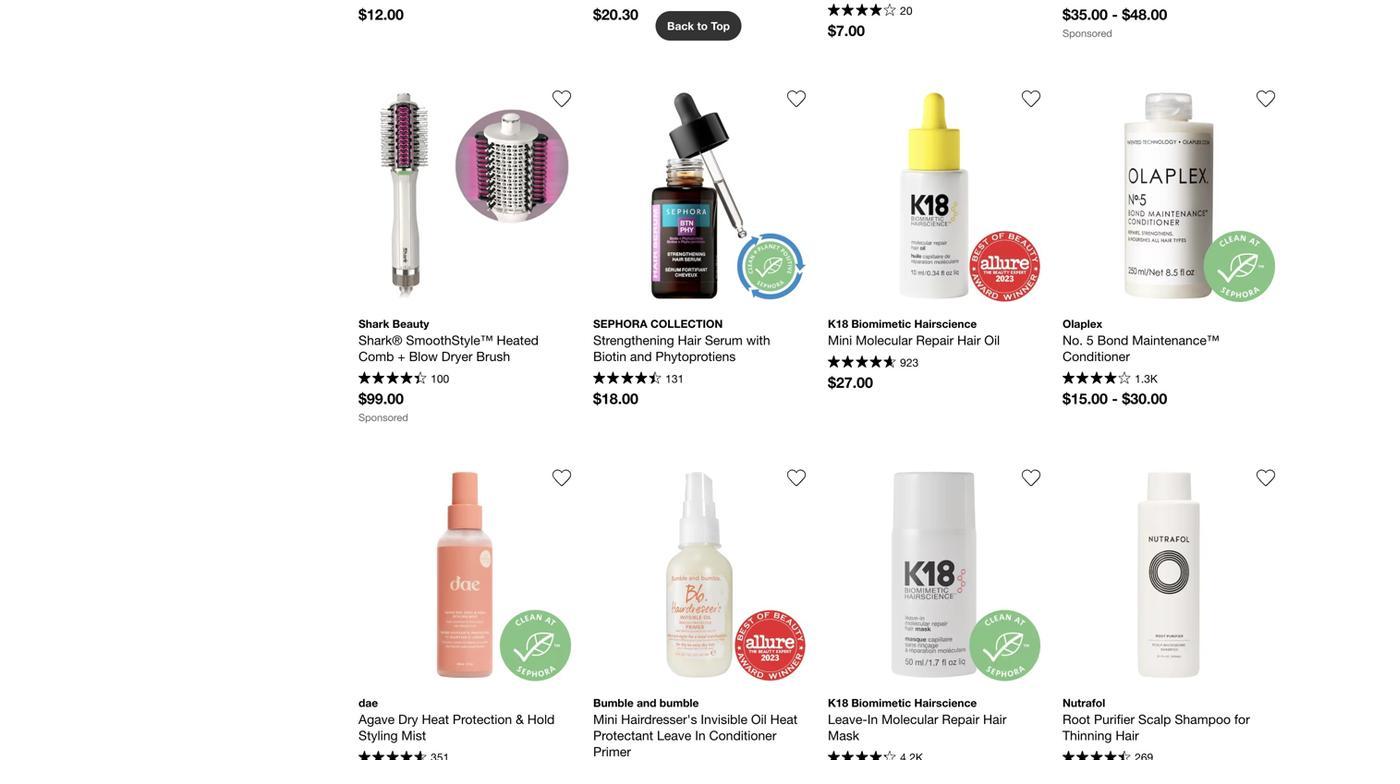 Task type: describe. For each thing, give the bounding box(es) containing it.
$12.00 link
[[359, 0, 571, 29]]

hairscience for repair
[[915, 318, 977, 331]]

nutrafol root purifier scalp shampoo for thinning hair
[[1063, 697, 1254, 744]]

heat inside bumble and bumble mini hairdresser's invisible oil heat protectant leave in conditioner primer
[[771, 712, 798, 727]]

dryer
[[442, 349, 473, 364]]

100 reviews element
[[431, 372, 449, 385]]

shark®
[[359, 333, 403, 348]]

$30.00
[[1123, 390, 1168, 408]]

and inside sephora collection strengthening hair serum with biotin and phytoprotiens
[[630, 349, 652, 364]]

k18 for mini
[[828, 318, 849, 331]]

beauty
[[393, 318, 429, 331]]

protectant
[[594, 728, 654, 744]]

repair inside the k18 biomimetic hairscience leave-in molecular repair hair mask
[[942, 712, 980, 727]]

phytoprotiens
[[656, 349, 736, 364]]

$35.00
[[1063, 6, 1108, 23]]

to
[[697, 19, 708, 32]]

$7.00
[[828, 22, 865, 39]]

repair inside k18 biomimetic hairscience mini molecular repair hair oil
[[917, 333, 954, 348]]

$27.00
[[828, 374, 874, 392]]

agave
[[359, 712, 395, 727]]

351 reviews element
[[431, 753, 449, 761]]

for
[[1235, 712, 1251, 727]]

oil inside bumble and bumble mini hairdresser's invisible oil heat protectant leave in conditioner primer
[[751, 712, 767, 727]]

maintenance™
[[1133, 333, 1220, 348]]

k18 biomimetic hairscience leave-in molecular repair hair mask
[[828, 697, 1011, 744]]

heated
[[497, 333, 539, 348]]

back
[[667, 19, 694, 32]]

molecular inside k18 biomimetic hairscience mini molecular repair hair oil
[[856, 333, 913, 348]]

shampoo
[[1175, 712, 1231, 727]]

sephora collection strengthening hair serum with biotin and phytoprotiens
[[594, 318, 774, 364]]

styling
[[359, 728, 398, 744]]

back to top button
[[656, 11, 742, 41]]

sign in to love shark beauty - shark® smoothstyle™ heated comb + blow dryer brush image
[[553, 90, 571, 108]]

back to top
[[667, 19, 730, 32]]

shark beauty shark® smoothstyle™ heated comb + blow dryer brush
[[359, 318, 542, 364]]

scalp
[[1139, 712, 1172, 727]]

$35.00 - $48.00 sponsored
[[1063, 6, 1168, 39]]

sign in to love nutrafol - root purifier scalp shampoo for thinning hair image
[[1257, 469, 1276, 487]]

hair inside 'nutrafol root purifier scalp shampoo for thinning hair'
[[1116, 728, 1140, 744]]

mist
[[402, 728, 426, 744]]

no.
[[1063, 333, 1084, 348]]

sign in to love dae - agave dry heat protection & hold styling mist image
[[553, 469, 571, 487]]

olaplex no. 5 bond maintenance™ conditioner
[[1063, 318, 1224, 364]]

hair inside the k18 biomimetic hairscience leave-in molecular repair hair mask
[[984, 712, 1007, 727]]

collection
[[651, 318, 723, 331]]

hairdresser's
[[621, 712, 698, 727]]

$18.00
[[594, 390, 639, 408]]

hair inside sephora collection strengthening hair serum with biotin and phytoprotiens
[[678, 333, 702, 348]]

brush
[[476, 349, 511, 364]]

bumble
[[660, 697, 699, 710]]

923
[[901, 356, 919, 369]]

hold
[[528, 712, 555, 727]]

hairscience for molecular
[[915, 697, 977, 710]]

+
[[398, 349, 406, 364]]

4.5 stars element for root purifier scalp shampoo for thinning hair
[[1063, 751, 1131, 761]]

131
[[666, 372, 684, 385]]

$15.00 - $30.00
[[1063, 390, 1168, 408]]

shark beauty - shark® smoothstyle™ heated comb + blow dryer brush image
[[359, 90, 571, 302]]

biotin
[[594, 349, 627, 364]]

hair inside k18 biomimetic hairscience mini molecular repair hair oil
[[958, 333, 981, 348]]

sephora collection - strengthening hair serum with biotin and phytoprotiens image
[[594, 90, 806, 302]]

strengthening
[[594, 333, 675, 348]]

$20.30
[[594, 6, 639, 23]]

primer
[[594, 744, 631, 760]]

biomimetic for in
[[852, 697, 912, 710]]

5
[[1087, 333, 1094, 348]]

1.3k
[[1135, 372, 1158, 385]]

4.5 stars element for agave dry heat protection & hold styling mist
[[359, 751, 427, 761]]

k18 biomimetic hairscience - leave-in molecular repair hair mask image
[[828, 469, 1041, 682]]

in inside the k18 biomimetic hairscience leave-in molecular repair hair mask
[[868, 712, 878, 727]]

nutrafol - root purifier scalp shampoo for thinning hair image
[[1063, 469, 1276, 682]]

sign in to love bumble and bumble - mini hairdresser's invisible oil heat protectant leave in conditioner primer image
[[788, 469, 806, 487]]



Task type: locate. For each thing, give the bounding box(es) containing it.
biomimetic
[[852, 318, 912, 331], [852, 697, 912, 710]]

biomimetic inside k18 biomimetic hairscience mini molecular repair hair oil
[[852, 318, 912, 331]]

conditioner inside olaplex no. 5 bond maintenance™ conditioner
[[1063, 349, 1131, 364]]

4.5 stars element down styling
[[359, 751, 427, 761]]

mini for hairdresser's
[[594, 712, 618, 727]]

thinning
[[1063, 728, 1113, 744]]

oil left no.
[[985, 333, 1000, 348]]

1 vertical spatial biomimetic
[[852, 697, 912, 710]]

hairscience
[[915, 318, 977, 331], [915, 697, 977, 710]]

hairscience up 4.2k reviews element
[[915, 697, 977, 710]]

1 vertical spatial sponsored
[[359, 412, 408, 424]]

1 vertical spatial hairscience
[[915, 697, 977, 710]]

4 stars element for 1.3k
[[1063, 372, 1131, 387]]

4.5 stars element up $99.00 on the bottom left
[[359, 372, 427, 387]]

1 horizontal spatial in
[[868, 712, 878, 727]]

0 horizontal spatial in
[[695, 728, 706, 744]]

20 reviews element
[[901, 4, 913, 17]]

oil right invisible
[[751, 712, 767, 727]]

and inside bumble and bumble mini hairdresser's invisible oil heat protectant leave in conditioner primer
[[637, 697, 657, 710]]

olaplex - no. 5 bond maintenance™ conditioner image
[[1063, 90, 1276, 302]]

sponsored inside $35.00 - $48.00 sponsored
[[1063, 27, 1113, 39]]

0 vertical spatial sponsored
[[1063, 27, 1113, 39]]

k18 biomimetic hairscience mini molecular repair hair oil
[[828, 318, 1000, 348]]

conditioner down invisible
[[710, 728, 777, 744]]

$12.00
[[359, 6, 404, 23]]

sponsored down $35.00
[[1063, 27, 1113, 39]]

with
[[747, 333, 771, 348]]

k18 inside the k18 biomimetic hairscience leave-in molecular repair hair mask
[[828, 697, 849, 710]]

1 horizontal spatial sponsored
[[1063, 27, 1113, 39]]

k18 biomimetic hairscience - mini molecular repair hair oil image
[[828, 90, 1041, 302]]

$48.00
[[1123, 6, 1168, 23]]

2 - from the top
[[1113, 390, 1119, 408]]

0 vertical spatial molecular
[[856, 333, 913, 348]]

1 vertical spatial conditioner
[[710, 728, 777, 744]]

sign in to love sephora collection - strengthening hair serum with biotin and phytoprotiens image
[[788, 90, 806, 108]]

heat right invisible
[[771, 712, 798, 727]]

0 vertical spatial conditioner
[[1063, 349, 1131, 364]]

4.5 stars element for mini molecular repair hair oil
[[828, 356, 896, 371]]

0 vertical spatial 4 stars element
[[828, 4, 896, 19]]

4.5 stars element
[[828, 356, 896, 371], [359, 372, 427, 387], [594, 372, 662, 387], [359, 751, 427, 761], [828, 751, 896, 761], [1063, 751, 1131, 761]]

comb
[[359, 349, 394, 364]]

$99.00 sponsored
[[359, 390, 408, 424]]

sponsored
[[1063, 27, 1113, 39], [359, 412, 408, 424]]

k18 inside k18 biomimetic hairscience mini molecular repair hair oil
[[828, 318, 849, 331]]

2 hairscience from the top
[[915, 697, 977, 710]]

bumble and bumble - mini hairdresser's invisible oil heat protectant leave in conditioner primer image
[[594, 469, 806, 682]]

sephora
[[594, 318, 648, 331]]

4 stars element up $15.00
[[1063, 372, 1131, 387]]

1 vertical spatial repair
[[942, 712, 980, 727]]

100
[[431, 372, 449, 385]]

biomimetic inside the k18 biomimetic hairscience leave-in molecular repair hair mask
[[852, 697, 912, 710]]

mini down bumble
[[594, 712, 618, 727]]

1 k18 from the top
[[828, 318, 849, 331]]

$99.00
[[359, 390, 404, 408]]

4.5 stars element down mask
[[828, 751, 896, 761]]

and up hairdresser's
[[637, 697, 657, 710]]

- left "$30.00"
[[1113, 390, 1119, 408]]

dry
[[398, 712, 418, 727]]

root
[[1063, 712, 1091, 727]]

4 stars element
[[828, 4, 896, 19], [1063, 372, 1131, 387]]

1 horizontal spatial oil
[[985, 333, 1000, 348]]

olaplex
[[1063, 318, 1103, 331]]

1 vertical spatial mini
[[594, 712, 618, 727]]

4.5 stars element up $18.00
[[594, 372, 662, 387]]

269 reviews element
[[1135, 753, 1154, 761]]

0 vertical spatial and
[[630, 349, 652, 364]]

purifier
[[1095, 712, 1135, 727]]

4.5 stars element for strengthening hair serum with biotin and phytoprotiens
[[594, 372, 662, 387]]

sign in to love k18 biomimetic hairscience - leave-in molecular repair hair mask image
[[1022, 469, 1041, 487]]

biomimetic up 923 reviews element
[[852, 318, 912, 331]]

oil
[[985, 333, 1000, 348], [751, 712, 767, 727]]

mask
[[828, 728, 860, 744]]

1 vertical spatial k18
[[828, 697, 849, 710]]

shark
[[359, 318, 390, 331]]

bond
[[1098, 333, 1129, 348]]

0 vertical spatial mini
[[828, 333, 853, 348]]

0 vertical spatial biomimetic
[[852, 318, 912, 331]]

2 biomimetic from the top
[[852, 697, 912, 710]]

molecular up 4.2k reviews element
[[882, 712, 939, 727]]

mini up $27.00 at the right
[[828, 333, 853, 348]]

- for $15.00
[[1113, 390, 1119, 408]]

bumble and bumble mini hairdresser's invisible oil heat protectant leave in conditioner primer
[[594, 697, 802, 760]]

0 horizontal spatial conditioner
[[710, 728, 777, 744]]

and down strengthening
[[630, 349, 652, 364]]

&
[[516, 712, 524, 727]]

molecular inside the k18 biomimetic hairscience leave-in molecular repair hair mask
[[882, 712, 939, 727]]

heat inside dae agave dry heat protection & hold styling mist
[[422, 712, 449, 727]]

1 horizontal spatial conditioner
[[1063, 349, 1131, 364]]

smoothstyle™
[[406, 333, 493, 348]]

k18
[[828, 318, 849, 331], [828, 697, 849, 710]]

1 vertical spatial 4 stars element
[[1063, 372, 1131, 387]]

in
[[868, 712, 878, 727], [695, 728, 706, 744]]

1 heat from the left
[[422, 712, 449, 727]]

1 horizontal spatial 4 stars element
[[1063, 372, 1131, 387]]

molecular up 923 reviews element
[[856, 333, 913, 348]]

repair
[[917, 333, 954, 348], [942, 712, 980, 727]]

and
[[630, 349, 652, 364], [637, 697, 657, 710]]

1 vertical spatial in
[[695, 728, 706, 744]]

1 horizontal spatial heat
[[771, 712, 798, 727]]

4.5 stars element up $27.00 at the right
[[828, 356, 896, 371]]

k18 up leave-
[[828, 697, 849, 710]]

blow
[[409, 349, 438, 364]]

0 vertical spatial hairscience
[[915, 318, 977, 331]]

k18 up $27.00 at the right
[[828, 318, 849, 331]]

1 hairscience from the top
[[915, 318, 977, 331]]

-
[[1113, 6, 1119, 23], [1113, 390, 1119, 408]]

- inside $35.00 - $48.00 sponsored
[[1113, 6, 1119, 23]]

leave
[[657, 728, 692, 744]]

heat up mist
[[422, 712, 449, 727]]

protection
[[453, 712, 512, 727]]

mini for molecular
[[828, 333, 853, 348]]

conditioner down 5
[[1063, 349, 1131, 364]]

invisible
[[701, 712, 748, 727]]

4.5 stars element for leave-in molecular repair hair mask
[[828, 751, 896, 761]]

4.2k reviews element
[[901, 753, 923, 761]]

oil inside k18 biomimetic hairscience mini molecular repair hair oil
[[985, 333, 1000, 348]]

conditioner inside bumble and bumble mini hairdresser's invisible oil heat protectant leave in conditioner primer
[[710, 728, 777, 744]]

1 - from the top
[[1113, 6, 1119, 23]]

conditioner
[[1063, 349, 1131, 364], [710, 728, 777, 744]]

- right $35.00
[[1113, 6, 1119, 23]]

molecular
[[856, 333, 913, 348], [882, 712, 939, 727]]

0 horizontal spatial 4 stars element
[[828, 4, 896, 19]]

0 horizontal spatial mini
[[594, 712, 618, 727]]

1 vertical spatial -
[[1113, 390, 1119, 408]]

nutrafol
[[1063, 697, 1106, 710]]

1 horizontal spatial mini
[[828, 333, 853, 348]]

biomimetic for molecular
[[852, 318, 912, 331]]

1 vertical spatial molecular
[[882, 712, 939, 727]]

0 vertical spatial repair
[[917, 333, 954, 348]]

0 vertical spatial k18
[[828, 318, 849, 331]]

mini inside bumble and bumble mini hairdresser's invisible oil heat protectant leave in conditioner primer
[[594, 712, 618, 727]]

131 reviews element
[[666, 372, 684, 385]]

dae agave dry heat protection & hold styling mist
[[359, 697, 559, 744]]

bumble
[[594, 697, 634, 710]]

1 vertical spatial and
[[637, 697, 657, 710]]

in inside bumble and bumble mini hairdresser's invisible oil heat protectant leave in conditioner primer
[[695, 728, 706, 744]]

hairscience inside k18 biomimetic hairscience mini molecular repair hair oil
[[915, 318, 977, 331]]

2 k18 from the top
[[828, 697, 849, 710]]

sign in to love olaplex - no. 5 bond maintenance™ conditioner image
[[1257, 90, 1276, 108]]

mini
[[828, 333, 853, 348], [594, 712, 618, 727]]

hair
[[678, 333, 702, 348], [958, 333, 981, 348], [984, 712, 1007, 727], [1116, 728, 1140, 744]]

4.5 stars element for shark® smoothstyle™ heated comb + blow dryer brush
[[359, 372, 427, 387]]

hairscience up 923 reviews element
[[915, 318, 977, 331]]

biomimetic up leave-
[[852, 697, 912, 710]]

0 vertical spatial in
[[868, 712, 878, 727]]

1 vertical spatial oil
[[751, 712, 767, 727]]

dae
[[359, 697, 378, 710]]

4 stars element up $7.00
[[828, 4, 896, 19]]

$15.00
[[1063, 390, 1108, 408]]

1.3k reviews element
[[1135, 372, 1158, 385]]

mini inside k18 biomimetic hairscience mini molecular repair hair oil
[[828, 333, 853, 348]]

k18 for leave-
[[828, 697, 849, 710]]

leave-
[[828, 712, 868, 727]]

dae - agave dry heat protection & hold styling mist image
[[359, 469, 571, 682]]

2 heat from the left
[[771, 712, 798, 727]]

923 reviews element
[[901, 356, 919, 369]]

0 horizontal spatial sponsored
[[359, 412, 408, 424]]

hairscience inside the k18 biomimetic hairscience leave-in molecular repair hair mask
[[915, 697, 977, 710]]

4.5 stars element down thinning
[[1063, 751, 1131, 761]]

20
[[901, 4, 913, 17]]

$20.30 link
[[594, 0, 806, 29]]

0 horizontal spatial oil
[[751, 712, 767, 727]]

serum
[[705, 333, 743, 348]]

4 stars element for 20
[[828, 4, 896, 19]]

0 vertical spatial oil
[[985, 333, 1000, 348]]

- for $35.00
[[1113, 6, 1119, 23]]

sign in to love k18 biomimetic hairscience - mini molecular repair hair oil image
[[1022, 90, 1041, 108]]

heat
[[422, 712, 449, 727], [771, 712, 798, 727]]

0 vertical spatial -
[[1113, 6, 1119, 23]]

top
[[711, 19, 730, 32]]

sponsored down $99.00 on the bottom left
[[359, 412, 408, 424]]

0 horizontal spatial heat
[[422, 712, 449, 727]]

1 biomimetic from the top
[[852, 318, 912, 331]]



Task type: vqa. For each thing, say whether or not it's contained in the screenshot.


